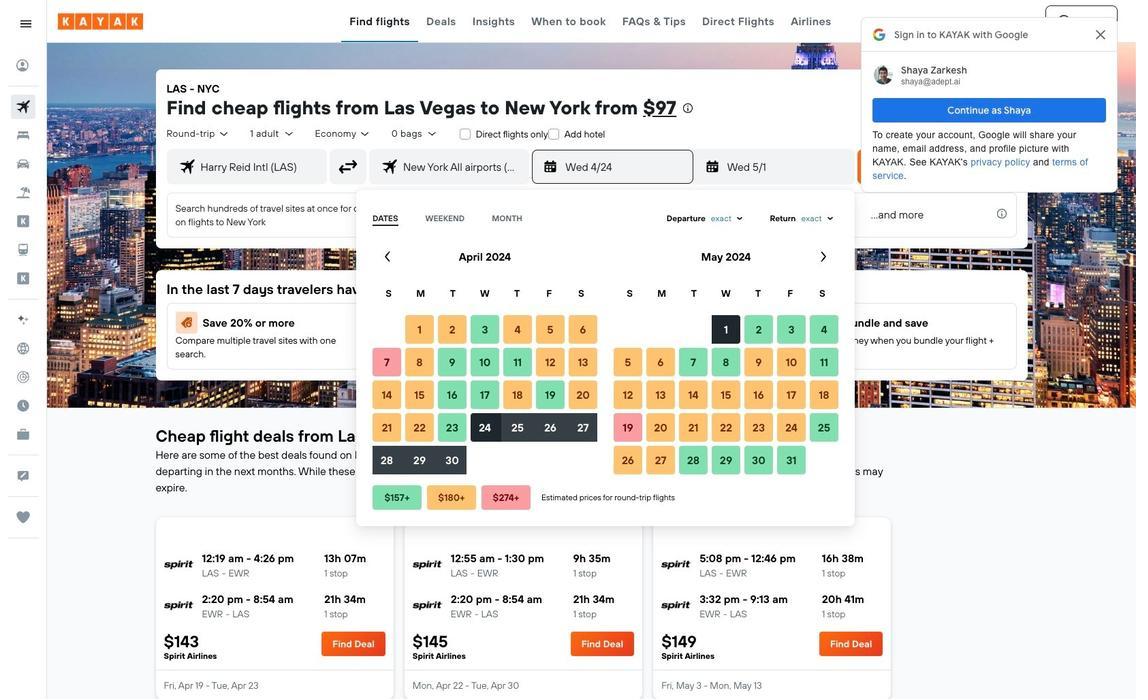 Task type: vqa. For each thing, say whether or not it's contained in the screenshot.
Flight Tracker icon
yes



Task type: locate. For each thing, give the bounding box(es) containing it.
Weekend radio
[[426, 213, 465, 225]]

1 horizontal spatial grid
[[612, 242, 841, 477]]

american airlines image
[[708, 206, 773, 225]]

1 grid from the left
[[371, 242, 600, 477]]

Month radio
[[492, 213, 523, 225]]

navigation menu image
[[19, 17, 33, 31]]

None field
[[711, 211, 749, 227], [802, 211, 839, 227], [711, 211, 749, 227], [802, 211, 839, 227]]

find trains icon image
[[11, 238, 35, 262]]

explore kayak icon image
[[11, 337, 35, 361]]

united airlines image
[[474, 206, 539, 225]]

travel planning tool powered by our data and ai icon image
[[16, 314, 30, 327]]

wednesday april 24th element
[[566, 159, 685, 175]]

flights icon image
[[11, 95, 35, 119]]

0 horizontal spatial grid
[[371, 242, 600, 477]]

swap departure airport and destination airport image
[[335, 154, 361, 180]]

row
[[373, 277, 598, 310], [614, 277, 839, 310], [371, 314, 600, 346], [612, 314, 841, 346], [371, 346, 600, 379], [612, 346, 841, 379], [371, 379, 600, 412], [612, 379, 841, 412], [371, 412, 600, 444], [612, 412, 841, 444], [371, 444, 600, 477], [612, 444, 841, 477]]

grid
[[371, 242, 600, 477], [612, 242, 841, 477]]

Dates radio
[[373, 213, 398, 225]]

Trip type Round-trip field
[[167, 128, 230, 140]]

jetblue image
[[637, 206, 692, 225]]



Task type: describe. For each thing, give the bounding box(es) containing it.
wednesday may 1st element
[[728, 159, 847, 175]]

spirit airlines image
[[392, 206, 457, 225]]

flight tracker icon image
[[11, 365, 35, 390]]

Cabin type Economy field
[[315, 128, 371, 140]]

find packages icon image
[[11, 181, 35, 205]]

To? text field
[[398, 150, 529, 184]]

hotels icon image
[[11, 123, 35, 148]]

submit feedback about our site image
[[11, 464, 35, 489]]

cars icon image
[[11, 152, 35, 177]]

2 grid from the left
[[612, 242, 841, 477]]

travel planning tool powered by our data and ai icon element
[[11, 308, 35, 333]]

best time to travel icon image
[[11, 394, 35, 418]]

frontier image
[[790, 206, 855, 225]]

trips icon image
[[11, 506, 35, 530]]

missing string [business_nav_title] icon image
[[11, 423, 35, 447]]

From? text field
[[195, 150, 326, 184]]



